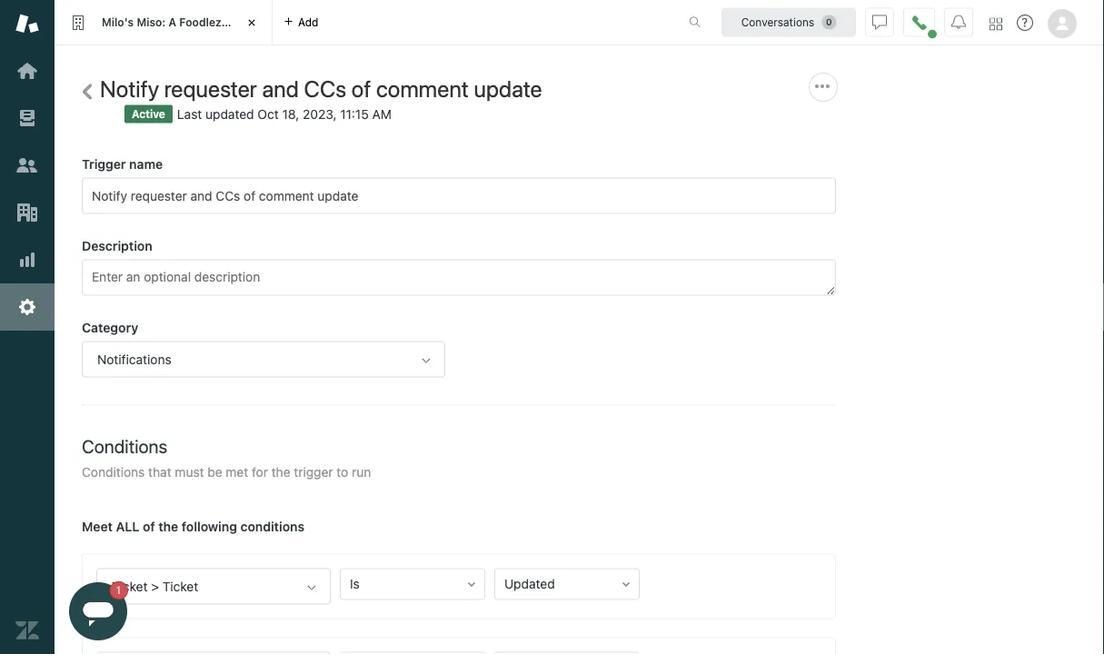 Task type: vqa. For each thing, say whether or not it's contained in the screenshot.
the top 08:35
no



Task type: locate. For each thing, give the bounding box(es) containing it.
zendesk products image
[[990, 18, 1003, 30]]

notifications image
[[952, 15, 966, 30]]

customers image
[[15, 154, 39, 177]]

conversations button
[[722, 8, 856, 37]]

views image
[[15, 106, 39, 130]]

reporting image
[[15, 248, 39, 272]]

subsidiary
[[224, 16, 281, 28]]

foodlez
[[179, 16, 222, 28]]

close image
[[243, 14, 261, 32]]

milo's miso: a foodlez subsidiary tab
[[55, 0, 281, 45]]

add button
[[273, 0, 330, 45]]

add
[[298, 16, 319, 29]]

miso:
[[137, 16, 166, 28]]



Task type: describe. For each thing, give the bounding box(es) containing it.
button displays agent's chat status as invisible. image
[[873, 15, 887, 30]]

milo's
[[102, 16, 134, 28]]

conversations
[[742, 16, 815, 29]]

tabs tab list
[[55, 0, 670, 45]]

zendesk support image
[[15, 12, 39, 35]]

get help image
[[1017, 15, 1034, 31]]

get started image
[[15, 59, 39, 83]]

admin image
[[15, 295, 39, 319]]

main element
[[0, 0, 55, 655]]

a
[[169, 16, 176, 28]]

organizations image
[[15, 201, 39, 225]]

zendesk image
[[15, 619, 39, 643]]

milo's miso: a foodlez subsidiary
[[102, 16, 281, 28]]



